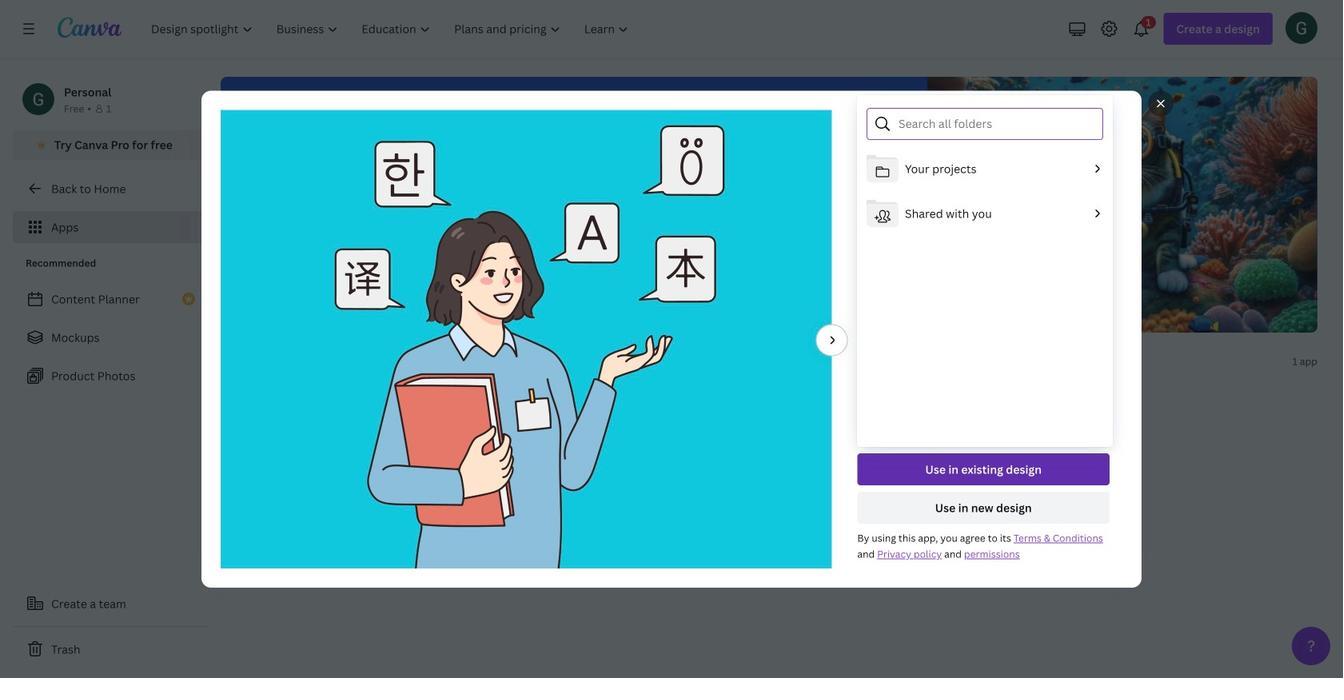 Task type: locate. For each thing, give the bounding box(es) containing it.
list
[[857, 146, 1113, 236], [13, 283, 208, 392]]

0 horizontal spatial list
[[13, 283, 208, 392]]

0 vertical spatial list
[[857, 146, 1113, 236]]

1 vertical spatial list
[[13, 283, 208, 392]]



Task type: describe. For each thing, give the bounding box(es) containing it.
Input field to search for apps search field
[[253, 346, 477, 377]]

an image with a cursor next to a text box containing the prompt "a cat going scuba diving" to generate an image. the generated image of a cat doing scuba diving is behind the text box. image
[[863, 77, 1318, 333]]

1 horizontal spatial list
[[857, 146, 1113, 236]]

Search all folders search field
[[899, 109, 1093, 139]]

top level navigation element
[[141, 13, 642, 45]]



Task type: vqa. For each thing, say whether or not it's contained in the screenshot.
'Try Canva Pro' on the top of the page
no



